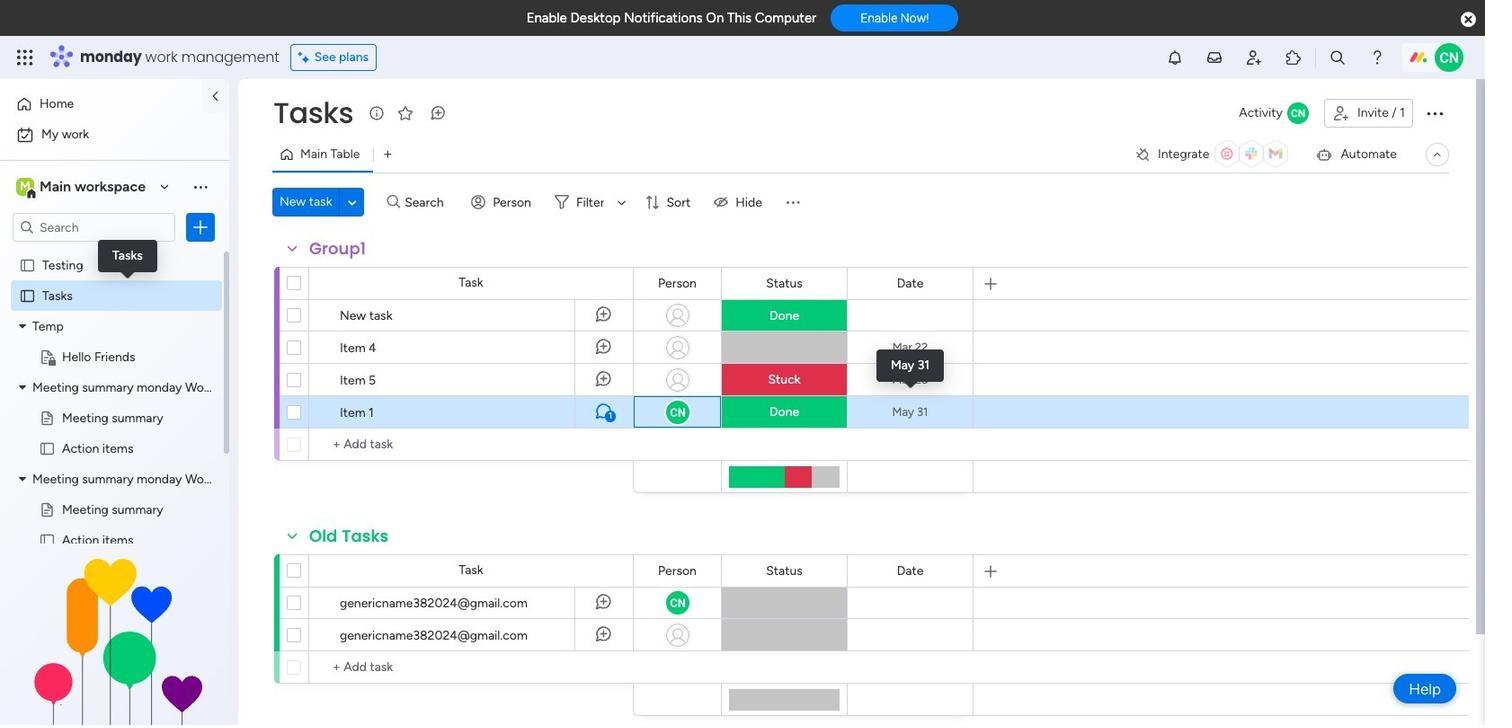 Task type: vqa. For each thing, say whether or not it's contained in the screenshot.
The Numbered List image on the left top
no



Task type: describe. For each thing, give the bounding box(es) containing it.
+ Add task text field
[[318, 434, 625, 456]]

1 horizontal spatial public board image
[[39, 409, 56, 426]]

Search in workspace field
[[38, 217, 150, 238]]

2 caret down image from the top
[[19, 381, 26, 393]]

start a board discussion image
[[429, 104, 447, 122]]

cool name image
[[1435, 43, 1464, 72]]

angle down image
[[348, 196, 357, 209]]

update feed image
[[1206, 49, 1224, 67]]

board activity image
[[1288, 103, 1309, 124]]

v2 search image
[[387, 192, 400, 212]]

workspace selection element
[[13, 173, 155, 201]]

arrow down image
[[611, 192, 633, 213]]

see plans image
[[298, 48, 314, 67]]

private board image
[[39, 348, 56, 365]]

show board description image
[[366, 104, 388, 122]]

help image
[[1369, 49, 1387, 67]]

options image
[[192, 219, 210, 237]]

Search field
[[400, 190, 454, 215]]

0 horizontal spatial menu image
[[192, 178, 210, 196]]

select product image
[[16, 49, 34, 67]]



Task type: locate. For each thing, give the bounding box(es) containing it.
monday marketplace image
[[1285, 49, 1303, 67]]

invite members image
[[1245, 49, 1263, 67]]

+ Add task text field
[[318, 657, 625, 679]]

2 vertical spatial caret down image
[[19, 473, 26, 485]]

notifications image
[[1166, 49, 1184, 67]]

option
[[11, 90, 192, 119], [11, 120, 219, 149], [0, 249, 229, 252]]

0 vertical spatial public board image
[[19, 287, 36, 304]]

lottie animation element
[[0, 544, 229, 726]]

add to favorites image
[[397, 104, 415, 122]]

search everything image
[[1329, 49, 1347, 67]]

lottie animation image
[[0, 544, 229, 726]]

3 caret down image from the top
[[19, 473, 26, 485]]

public board image
[[19, 256, 36, 273], [39, 440, 56, 457], [39, 501, 56, 518], [39, 531, 56, 549]]

list box
[[0, 246, 236, 673]]

0 vertical spatial caret down image
[[19, 320, 26, 332]]

options image
[[1424, 103, 1446, 124]]

menu image
[[192, 178, 210, 196], [784, 193, 802, 211]]

2 vertical spatial option
[[0, 249, 229, 252]]

public board image
[[19, 287, 36, 304], [39, 409, 56, 426]]

0 horizontal spatial public board image
[[19, 287, 36, 304]]

add view image
[[384, 148, 392, 161]]

caret down image
[[19, 320, 26, 332], [19, 381, 26, 393], [19, 473, 26, 485]]

dapulse close image
[[1461, 11, 1476, 29]]

0 vertical spatial option
[[11, 90, 192, 119]]

1 vertical spatial option
[[11, 120, 219, 149]]

1 horizontal spatial menu image
[[784, 193, 802, 211]]

1 vertical spatial public board image
[[39, 409, 56, 426]]

collapse board header image
[[1431, 147, 1445, 162]]

1 vertical spatial caret down image
[[19, 381, 26, 393]]

1 caret down image from the top
[[19, 320, 26, 332]]

None field
[[269, 94, 358, 132], [305, 237, 371, 261], [654, 274, 701, 294], [762, 274, 807, 294], [893, 274, 928, 294], [305, 525, 393, 549], [654, 562, 701, 581], [762, 562, 807, 581], [893, 562, 928, 581], [269, 94, 358, 132], [305, 237, 371, 261], [654, 274, 701, 294], [762, 274, 807, 294], [893, 274, 928, 294], [305, 525, 393, 549], [654, 562, 701, 581], [762, 562, 807, 581], [893, 562, 928, 581]]



